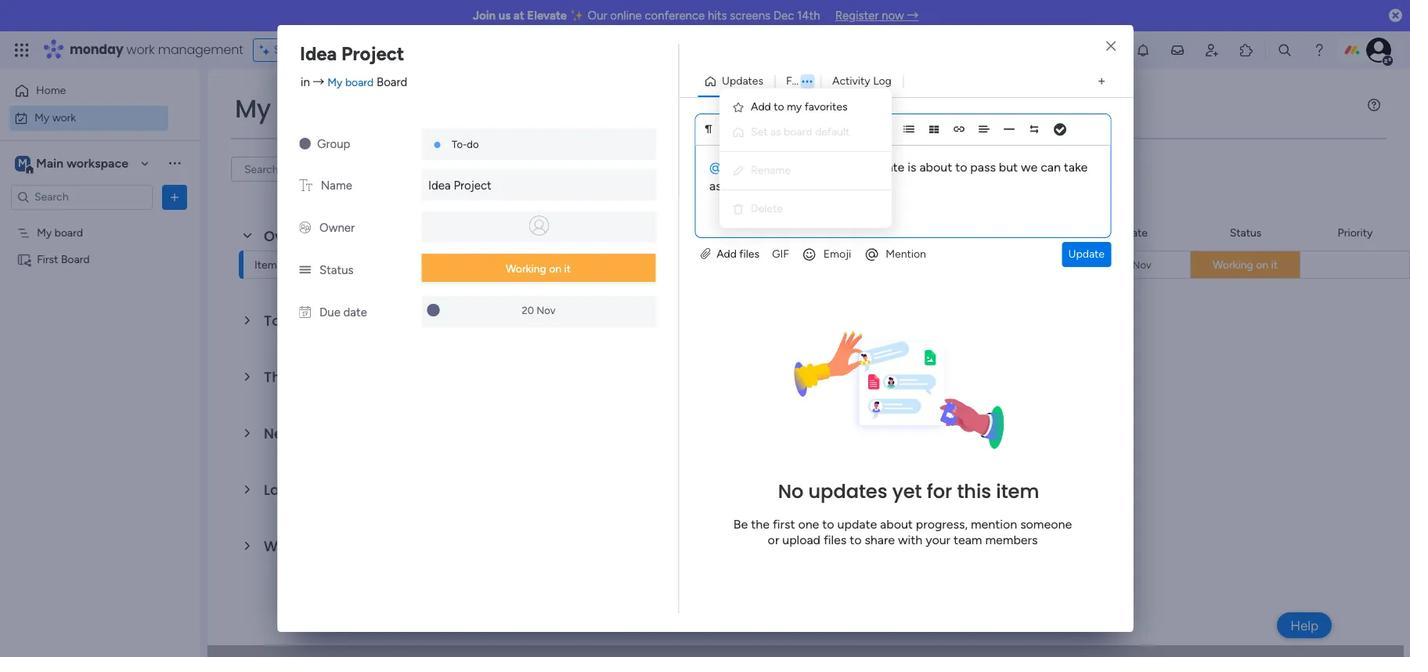 Task type: vqa. For each thing, say whether or not it's contained in the screenshot.
bottommost 'Project'
yes



Task type: describe. For each thing, give the bounding box(es) containing it.
my for my work
[[235, 91, 271, 126]]

strikethrough image
[[803, 124, 814, 135]]

home
[[36, 84, 66, 97]]

0 horizontal spatial we
[[803, 179, 819, 193]]

share
[[865, 533, 895, 547]]

due date
[[320, 305, 367, 320]]

elevate
[[527, 9, 567, 23]]

register now →
[[835, 9, 919, 23]]

my work
[[235, 91, 340, 126]]

files
[[786, 74, 808, 88]]

to-
[[452, 139, 467, 150]]

to left the my
[[774, 100, 784, 114]]

19
[[1120, 259, 1130, 271]]

1 horizontal spatial it
[[1271, 258, 1278, 272]]

in
[[301, 75, 310, 89]]

italic image
[[753, 124, 764, 135]]

my inside in → my board board
[[328, 76, 343, 89]]

overdue
[[264, 226, 325, 246]]

1 horizontal spatial we
[[1021, 160, 1038, 175]]

jacob simon image
[[1367, 38, 1392, 63]]

to right one
[[822, 517, 834, 532]]

add view image
[[1099, 76, 1105, 87]]

our
[[588, 9, 607, 23]]

set as board default
[[751, 125, 850, 139]]

/ right this on the left of the page
[[336, 367, 344, 387]]

→ inside no updates yet for this item dialog
[[313, 75, 325, 89]]

update
[[838, 517, 877, 532]]

table image
[[929, 124, 940, 135]]

help image
[[1312, 42, 1327, 58]]

much
[[725, 179, 756, 193]]

1 horizontal spatial working
[[1213, 258, 1254, 272]]

no updates yet for this item dialog
[[0, 0, 1410, 657]]

next week /
[[264, 424, 350, 443]]

work
[[277, 91, 340, 126]]

one
[[798, 517, 819, 532]]

about inside "﻿due date is about to pass but we can take as much time as we need."
[[920, 160, 952, 175]]

date for ﻿due
[[879, 160, 905, 175]]

notifications image
[[1135, 42, 1151, 58]]

mention
[[971, 517, 1017, 532]]

inbox image
[[1170, 42, 1186, 58]]

close image
[[1106, 41, 1116, 52]]

1 vertical spatial group
[[902, 226, 932, 239]]

item inside dialog
[[996, 478, 1039, 504]]

﻿due date is about to pass but we can take as much time as we need.
[[709, 160, 1088, 193]]

today / 0 items
[[264, 311, 360, 330]]

gif button
[[766, 242, 795, 267]]

nov for 20 nov
[[537, 304, 556, 316]]

to down update
[[850, 533, 862, 547]]

set as board default menu item
[[732, 123, 879, 142]]

without a date /
[[264, 536, 384, 556]]

0 horizontal spatial idea
[[300, 42, 337, 65]]

20
[[522, 304, 534, 316]]

gif
[[772, 248, 789, 261]]

at
[[514, 9, 525, 23]]

first board inside first board link
[[694, 259, 747, 273]]

board down search in workspace field
[[55, 226, 83, 239]]

board down delete
[[750, 226, 779, 239]]

menu containing add to my favorites
[[720, 88, 892, 228]]

in → my board board
[[301, 75, 407, 89]]

customize button
[[500, 157, 584, 182]]

activity log button
[[821, 69, 904, 94]]

team
[[954, 533, 982, 547]]

group inside no updates yet for this item dialog
[[317, 137, 350, 151]]

board right dapulse attachment icon
[[718, 259, 747, 273]]

@everyone on this board
[[709, 160, 851, 175]]

delete menu item
[[732, 200, 879, 218]]

no updates yet for this item
[[778, 478, 1039, 504]]

delete image
[[732, 203, 745, 215]]

group title
[[877, 260, 928, 272]]

1 horizontal spatial first
[[694, 259, 715, 273]]

your
[[926, 533, 951, 547]]

progress,
[[916, 517, 968, 532]]

customize
[[525, 162, 577, 175]]

workspace
[[66, 155, 128, 170]]

hits
[[708, 9, 727, 23]]

0 vertical spatial →
[[907, 9, 919, 23]]

yet
[[893, 478, 922, 504]]

set as board default image
[[732, 126, 745, 139]]

v2 status image
[[299, 263, 311, 277]]

select product image
[[14, 42, 30, 58]]

underline image
[[778, 124, 789, 135]]

rename menu item
[[732, 161, 879, 180]]

help button
[[1277, 612, 1332, 638]]

this week /
[[264, 367, 347, 387]]

activity log
[[832, 74, 892, 88]]

14th
[[797, 9, 820, 23]]

0 horizontal spatial this
[[795, 160, 815, 175]]

item inside overdue / 1 item
[[346, 231, 368, 244]]

Filter dashboard by text search field
[[231, 157, 378, 182]]

set
[[751, 125, 768, 139]]

first board link
[[691, 251, 836, 280]]

to inside "﻿due date is about to pass but we can take as much time as we need."
[[955, 160, 967, 175]]

status inside no updates yet for this item dialog
[[320, 263, 354, 277]]

workspace selection element
[[15, 154, 131, 174]]

/ right 'v2 multiple person column' image
[[328, 226, 336, 246]]

bold image
[[728, 124, 739, 135]]

rtl ltr image
[[1029, 124, 1040, 135]]

for
[[927, 478, 952, 504]]

see plans button
[[253, 38, 328, 62]]

update
[[1069, 248, 1105, 261]]

options image
[[796, 77, 819, 86]]

work for monday
[[127, 41, 155, 59]]

0 vertical spatial items
[[466, 162, 493, 175]]

files inside be the first one to update about progress, mention someone or upload files to share with your team members
[[824, 533, 847, 547]]

hide done items
[[413, 162, 493, 175]]

later
[[264, 480, 299, 500]]

1 horizontal spatial on
[[777, 160, 792, 175]]

first
[[773, 517, 795, 532]]

dapulse date column image
[[299, 305, 311, 320]]

week for next
[[299, 424, 336, 443]]

is
[[908, 160, 917, 175]]

hide
[[413, 162, 436, 175]]

0 vertical spatial files
[[740, 248, 760, 261]]

dapulse attachment image
[[701, 248, 711, 261]]

monday
[[70, 41, 123, 59]]

0 vertical spatial project
[[341, 42, 404, 65]]

0 vertical spatial status
[[1230, 226, 1262, 239]]

upload
[[782, 533, 821, 547]]

Search in workspace field
[[33, 188, 131, 206]]

someone
[[1020, 517, 1072, 532]]

0 horizontal spatial on
[[549, 262, 562, 276]]

see plans
[[274, 43, 321, 56]]

main workspace
[[36, 155, 128, 170]]

workspace image
[[15, 155, 31, 172]]

a
[[323, 536, 333, 556]]

1 vertical spatial idea
[[428, 179, 451, 193]]

later /
[[264, 480, 314, 500]]

2 horizontal spatial on
[[1256, 258, 1269, 272]]

0 horizontal spatial idea project
[[300, 42, 404, 65]]

do
[[467, 139, 479, 150]]

management
[[158, 41, 243, 59]]

plans
[[295, 43, 321, 56]]

home button
[[9, 78, 168, 103]]

my board link
[[328, 76, 374, 89]]

be
[[734, 517, 748, 532]]

my for my work
[[34, 111, 50, 124]]

working inside no updates yet for this item dialog
[[506, 262, 546, 276]]

invite members image
[[1204, 42, 1220, 58]]

first board inside list box
[[37, 253, 90, 266]]

as inside menu item
[[771, 125, 781, 139]]

owner
[[320, 221, 355, 235]]

0 horizontal spatial as
[[709, 179, 722, 193]]

next
[[264, 424, 295, 443]]

it inside dialog
[[564, 262, 571, 276]]



Task type: locate. For each thing, give the bounding box(es) containing it.
my work button
[[9, 105, 168, 130]]

week
[[296, 367, 333, 387], [299, 424, 336, 443]]

0 vertical spatial add
[[751, 100, 771, 114]]

pass
[[971, 160, 996, 175]]

board down add to my favorites
[[784, 125, 812, 139]]

first board down my board
[[37, 253, 90, 266]]

search everything image
[[1277, 42, 1293, 58]]

files left gif
[[740, 248, 760, 261]]

no
[[778, 478, 804, 504]]

→ right in
[[313, 75, 325, 89]]

date
[[879, 160, 905, 175], [343, 305, 367, 320], [336, 536, 369, 556]]

1 vertical spatial add
[[717, 248, 737, 261]]

0 vertical spatial idea
[[300, 42, 337, 65]]

online
[[610, 9, 642, 23]]

rename image
[[732, 164, 745, 177]]

first
[[37, 253, 58, 266], [694, 259, 715, 273]]

1 vertical spatial files
[[824, 533, 847, 547]]

project down hide done items
[[454, 179, 492, 193]]

1 horizontal spatial item
[[996, 478, 1039, 504]]

help
[[1291, 617, 1319, 633]]

about right is
[[920, 160, 952, 175]]

item
[[255, 258, 277, 272]]

line image
[[1004, 124, 1015, 135]]

add inside menu
[[751, 100, 771, 114]]

0 horizontal spatial status
[[320, 263, 354, 277]]

nov
[[1133, 259, 1152, 271], [537, 304, 556, 316]]

priority
[[1338, 226, 1373, 239]]

1 horizontal spatial →
[[907, 9, 919, 23]]

/ left the 0
[[312, 311, 319, 330]]

board up "need."
[[818, 160, 851, 175]]

date inside "﻿due date is about to pass but we can take as much time as we need."
[[879, 160, 905, 175]]

be the first one to update about progress, mention someone or upload files to share with your team members
[[734, 517, 1072, 547]]

0 horizontal spatial working on it
[[506, 262, 571, 276]]

add for add files
[[717, 248, 737, 261]]

emoji button
[[795, 242, 858, 267]]

@everyone
[[709, 160, 774, 175]]

working on it inside no updates yet for this item dialog
[[506, 262, 571, 276]]

1 horizontal spatial working on it
[[1213, 258, 1278, 272]]

0 horizontal spatial item
[[346, 231, 368, 244]]

add inside no updates yet for this item dialog
[[717, 248, 737, 261]]

@everyone on this board link
[[709, 160, 851, 175]]

idea up in
[[300, 42, 337, 65]]

idea project up in → my board board
[[300, 42, 404, 65]]

as right "time"
[[788, 179, 800, 193]]

add files
[[714, 248, 760, 261]]

name
[[321, 179, 352, 193]]

2 horizontal spatial as
[[788, 179, 800, 193]]

board inside in → my board board
[[345, 76, 374, 89]]

delete
[[751, 202, 783, 215]]

need.
[[822, 179, 853, 193]]

/ right a
[[373, 536, 380, 556]]

week right this on the left of the page
[[296, 367, 333, 387]]

0 vertical spatial week
[[296, 367, 333, 387]]

my down search in workspace field
[[37, 226, 52, 239]]

now
[[882, 9, 904, 23]]

working
[[1213, 258, 1254, 272], [506, 262, 546, 276]]

about up with
[[880, 517, 913, 532]]

1 horizontal spatial add
[[751, 100, 771, 114]]

/ right 'later'
[[303, 480, 310, 500]]

2 vertical spatial group
[[877, 260, 906, 272]]

m
[[18, 156, 27, 170]]

join us at elevate ✨ our online conference hits screens dec 14th
[[473, 9, 820, 23]]

nov right 20
[[537, 304, 556, 316]]

0 vertical spatial we
[[1021, 160, 1038, 175]]

items inside today / 0 items
[[332, 316, 360, 329]]

overdue / 1 item
[[264, 226, 368, 246]]

menu
[[720, 88, 892, 228]]

1 horizontal spatial project
[[454, 179, 492, 193]]

group
[[317, 137, 350, 151], [902, 226, 932, 239], [877, 260, 906, 272]]

my down home
[[34, 111, 50, 124]]

v2 sun image
[[299, 137, 311, 151]]

my right in
[[328, 76, 343, 89]]

to-do
[[452, 139, 479, 150]]

board inside menu item
[[784, 125, 812, 139]]

19 nov
[[1120, 259, 1152, 271]]

1 horizontal spatial as
[[771, 125, 781, 139]]

today
[[264, 311, 308, 330]]

option
[[0, 218, 200, 222]]

0 vertical spatial this
[[795, 160, 815, 175]]

1 right item
[[280, 258, 284, 272]]

my inside button
[[34, 111, 50, 124]]

week for this
[[296, 367, 333, 387]]

1 horizontal spatial work
[[127, 41, 155, 59]]

this right for
[[957, 478, 991, 504]]

idea down done
[[428, 179, 451, 193]]

add right dapulse attachment icon
[[717, 248, 737, 261]]

1 vertical spatial idea project
[[428, 179, 492, 193]]

first board down the delete image
[[694, 259, 747, 273]]

files down update
[[824, 533, 847, 547]]

take
[[1064, 160, 1088, 175]]

rename
[[751, 164, 791, 177]]

screens
[[730, 9, 771, 23]]

1 right 'v2 multiple person column' image
[[339, 231, 344, 244]]

my left work
[[235, 91, 271, 126]]

date for due
[[343, 305, 367, 320]]

1 horizontal spatial idea
[[428, 179, 451, 193]]

1 vertical spatial date
[[343, 305, 367, 320]]

my work
[[34, 111, 76, 124]]

files button
[[775, 69, 821, 94]]

1 inside overdue / 1 item
[[339, 231, 344, 244]]

dec
[[774, 9, 794, 23]]

20 nov
[[522, 304, 556, 316]]

week right next at the left
[[299, 424, 336, 443]]

mention button
[[858, 242, 933, 267]]

0 horizontal spatial 1
[[280, 258, 284, 272]]

favorites
[[805, 100, 848, 114]]

1 horizontal spatial nov
[[1133, 259, 1152, 271]]

idea
[[300, 42, 337, 65], [428, 179, 451, 193]]

0 vertical spatial 1
[[339, 231, 344, 244]]

date left is
[[879, 160, 905, 175]]

group right v2 sun image
[[317, 137, 350, 151]]

1 horizontal spatial about
[[920, 160, 952, 175]]

board
[[377, 75, 407, 89], [750, 226, 779, 239], [61, 253, 90, 266], [718, 259, 747, 273]]

about
[[920, 160, 952, 175], [880, 517, 913, 532]]

to
[[774, 100, 784, 114], [955, 160, 967, 175], [822, 517, 834, 532], [850, 533, 862, 547]]

1 vertical spatial project
[[454, 179, 492, 193]]

as
[[771, 125, 781, 139], [709, 179, 722, 193], [788, 179, 800, 193]]

shareable board image
[[16, 252, 31, 267]]

my for my board
[[37, 226, 52, 239]]

board right in
[[345, 76, 374, 89]]

idea project
[[300, 42, 404, 65], [428, 179, 492, 193]]

add to my favorites image
[[732, 101, 745, 114]]

updates
[[722, 74, 763, 88]]

we up the delete menu item
[[803, 179, 819, 193]]

main
[[36, 155, 63, 170]]

/ right next at the left
[[339, 424, 346, 443]]

date right 'due'
[[343, 305, 367, 320]]

checklist image
[[1054, 125, 1067, 136]]

0 vertical spatial work
[[127, 41, 155, 59]]

1 vertical spatial status
[[320, 263, 354, 277]]

1 horizontal spatial items
[[466, 162, 493, 175]]

idea project down hide done items
[[428, 179, 492, 193]]

items right the 0
[[332, 316, 360, 329]]

to left pass
[[955, 160, 967, 175]]

&bull; bullets image
[[904, 124, 915, 135]]

first inside list box
[[37, 253, 58, 266]]

this right rename
[[795, 160, 815, 175]]

list box containing my board
[[0, 216, 200, 484]]

nov for 19 nov
[[1133, 259, 1152, 271]]

due
[[320, 305, 341, 320]]

1 vertical spatial item
[[996, 478, 1039, 504]]

without
[[264, 536, 319, 556]]

dapulse text column image
[[299, 179, 312, 193]]

group up 'mention'
[[902, 226, 932, 239]]

add up italic image
[[751, 100, 771, 114]]

date
[[1125, 226, 1148, 239]]

1 horizontal spatial files
[[824, 533, 847, 547]]

this
[[264, 367, 292, 387]]

apps image
[[1239, 42, 1255, 58]]

0 vertical spatial item
[[346, 231, 368, 244]]

format image
[[703, 124, 714, 135]]

1 vertical spatial work
[[52, 111, 76, 124]]

board down my board
[[61, 253, 90, 266]]

board right 'my board' link
[[377, 75, 407, 89]]

with
[[898, 533, 923, 547]]

1 vertical spatial about
[[880, 517, 913, 532]]

0 horizontal spatial first board
[[37, 253, 90, 266]]

0 horizontal spatial it
[[564, 262, 571, 276]]

items down do
[[466, 162, 493, 175]]

work inside button
[[52, 111, 76, 124]]

join
[[473, 9, 496, 23]]

nov right 19
[[1133, 259, 1152, 271]]

about inside be the first one to update about progress, mention someone or upload files to share with your team members
[[880, 517, 913, 532]]

0 horizontal spatial first
[[37, 253, 58, 266]]

project up in → my board board
[[341, 42, 404, 65]]

as left much
[[709, 179, 722, 193]]

it
[[1271, 258, 1278, 272], [564, 262, 571, 276]]

→ right now at the top right
[[907, 9, 919, 23]]

1 vertical spatial this
[[957, 478, 991, 504]]

register now → link
[[835, 9, 919, 23]]

1 horizontal spatial 1
[[339, 231, 344, 244]]

item up mention
[[996, 478, 1039, 504]]

0 horizontal spatial →
[[313, 75, 325, 89]]

register
[[835, 9, 879, 23]]

→
[[907, 9, 919, 23], [313, 75, 325, 89]]

v2 multiple person column image
[[299, 221, 311, 235]]

0 horizontal spatial add
[[717, 248, 737, 261]]

0 horizontal spatial work
[[52, 111, 76, 124]]

we right but
[[1021, 160, 1038, 175]]

1 horizontal spatial idea project
[[428, 179, 492, 193]]

working on it
[[1213, 258, 1278, 272], [506, 262, 571, 276]]

on
[[777, 160, 792, 175], [1256, 258, 1269, 272], [549, 262, 562, 276]]

1 vertical spatial nov
[[537, 304, 556, 316]]

done
[[439, 162, 463, 175]]

text color image
[[829, 124, 839, 135]]

None search field
[[231, 157, 378, 182]]

1 vertical spatial 1
[[280, 258, 284, 272]]

0 horizontal spatial files
[[740, 248, 760, 261]]

item 1
[[255, 258, 284, 272]]

0 horizontal spatial project
[[341, 42, 404, 65]]

align image
[[979, 124, 990, 135]]

2 vertical spatial date
[[336, 536, 369, 556]]

work for my
[[52, 111, 76, 124]]

board inside no updates yet for this item dialog
[[377, 75, 407, 89]]

we
[[1021, 160, 1038, 175], [803, 179, 819, 193]]

people
[[1018, 226, 1051, 239]]

work right monday
[[127, 41, 155, 59]]

members
[[985, 533, 1038, 547]]

0 horizontal spatial items
[[332, 316, 360, 329]]

my board
[[37, 226, 83, 239]]

link image
[[954, 124, 965, 135]]

add for add to my favorites
[[751, 100, 771, 114]]

item right 'v2 multiple person column' image
[[346, 231, 368, 244]]

1 vertical spatial we
[[803, 179, 819, 193]]

0 vertical spatial nov
[[1133, 259, 1152, 271]]

my
[[787, 100, 802, 114]]

group left title
[[877, 260, 906, 272]]

0 vertical spatial about
[[920, 160, 952, 175]]

work down home
[[52, 111, 76, 124]]

us
[[499, 9, 511, 23]]

0 horizontal spatial working
[[506, 262, 546, 276]]

1 vertical spatial items
[[332, 316, 360, 329]]

1 vertical spatial week
[[299, 424, 336, 443]]

but
[[999, 160, 1018, 175]]

default
[[815, 125, 850, 139]]

or
[[768, 533, 779, 547]]

1 horizontal spatial status
[[1230, 226, 1262, 239]]

my inside list box
[[37, 226, 52, 239]]

1 horizontal spatial this
[[957, 478, 991, 504]]

0 vertical spatial group
[[317, 137, 350, 151]]

0 vertical spatial idea project
[[300, 42, 404, 65]]

list box
[[0, 216, 200, 484]]

1 vertical spatial →
[[313, 75, 325, 89]]

mention
[[886, 248, 926, 261]]

nov inside no updates yet for this item dialog
[[537, 304, 556, 316]]

1 horizontal spatial first board
[[694, 259, 747, 273]]

0 vertical spatial date
[[879, 160, 905, 175]]

0 horizontal spatial nov
[[537, 304, 556, 316]]

0 horizontal spatial about
[[880, 517, 913, 532]]

as right 'set'
[[771, 125, 781, 139]]

date right a
[[336, 536, 369, 556]]

first board
[[37, 253, 90, 266], [694, 259, 747, 273]]

/
[[328, 226, 336, 246], [312, 311, 319, 330], [336, 367, 344, 387], [339, 424, 346, 443], [303, 480, 310, 500], [373, 536, 380, 556]]



